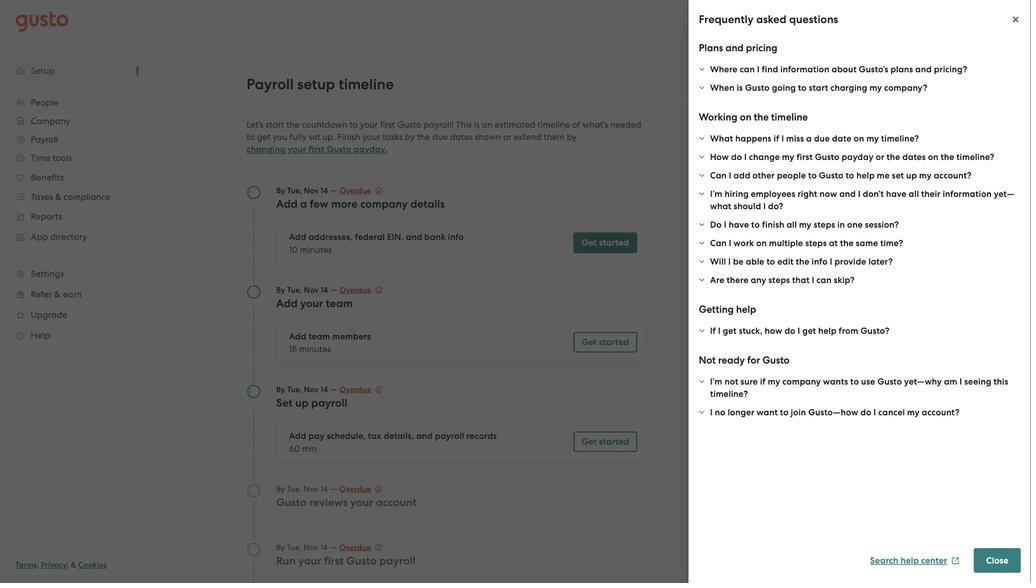 Task type: describe. For each thing, give the bounding box(es) containing it.
overdue for few
[[340, 186, 371, 195]]

first right 'run'
[[324, 555, 344, 567]]

download checklist
[[778, 189, 858, 200]]

set up payroll
[[276, 397, 348, 409]]

an
[[482, 120, 493, 130]]

that
[[793, 275, 810, 285]]

get for add your team
[[582, 337, 597, 348]]

0 horizontal spatial up
[[295, 397, 309, 409]]

to down 'let's'
[[247, 132, 255, 142]]

info inside "frequently asked questions" dialog
[[812, 256, 828, 267]]

bank
[[425, 232, 446, 242]]

your up payday. on the left of page
[[363, 132, 381, 142]]

set inside the let's start the countdown to your first gusto payroll! this is an estimated                     timeline of what's needed to get you fully set up.
[[309, 132, 320, 142]]

1 vertical spatial timeline?
[[957, 152, 995, 162]]

earn
[[63, 289, 82, 300]]

use
[[862, 376, 876, 387]]

i'm for i'm not sure if my company wants to use gusto yet—why am i seeing this timeline?
[[710, 376, 723, 387]]

work
[[734, 238, 755, 248]]

my down the gusto's
[[870, 82, 882, 93]]

add addresses, federal ein, and bank info 10 minutes
[[289, 232, 464, 255]]

have for do i have to finish all my steps in one session?
[[729, 219, 750, 230]]

start inside the let's start the countdown to your first gusto payroll! this is an estimated                     timeline of what's needed to get you fully set up.
[[266, 120, 284, 130]]

upgrade
[[31, 310, 67, 320]]

a inside dialog
[[807, 133, 812, 144]]

this
[[994, 376, 1009, 387]]

1 horizontal spatial if
[[774, 133, 780, 144]]

1 horizontal spatial do
[[785, 325, 796, 336]]

to left join
[[780, 407, 789, 418]]

what to have ready
[[765, 130, 857, 142]]

i no longer want to join gusto—how do i cancel my account?
[[710, 407, 960, 418]]

few
[[310, 198, 329, 210]]

now
[[820, 189, 838, 199]]

& inside refer & earn link
[[54, 289, 61, 300]]

due inside "frequently asked questions" dialog
[[814, 133, 830, 144]]

your inside the download our handy checklist of everything you'll need to get set up for your first payroll.
[[792, 173, 809, 183]]

i right that
[[812, 275, 815, 285]]

about
[[832, 64, 857, 74]]

hiring
[[725, 189, 749, 199]]

gusto's
[[859, 64, 889, 74]]

0 vertical spatial account?
[[934, 170, 972, 181]]

overdue button for team
[[340, 284, 383, 296]]

and right plans
[[916, 64, 932, 74]]

other
[[753, 170, 775, 181]]

one
[[848, 219, 863, 230]]

later?
[[869, 256, 893, 267]]

setup link
[[10, 62, 128, 80]]

to up everything
[[793, 130, 803, 142]]

let's start the countdown to your first gusto payroll! this is an estimated                     timeline of what's needed to get you fully set up.
[[247, 120, 642, 142]]

don't
[[863, 189, 884, 199]]

and right the plans
[[726, 42, 744, 54]]

or for shown
[[504, 132, 512, 142]]

refer
[[31, 289, 52, 300]]

start inside "frequently asked questions" dialog
[[809, 82, 829, 93]]

1 vertical spatial checklist
[[823, 189, 858, 200]]

what happens if i miss a due date on my timeline?
[[710, 133, 920, 144]]

add a few more company details
[[276, 198, 445, 210]]

plans
[[891, 64, 914, 74]]

run
[[276, 555, 296, 567]]

by tue, nov 14 — for team
[[276, 284, 340, 295]]

set for to
[[892, 170, 905, 181]]

0 horizontal spatial company
[[360, 198, 408, 210]]

cookies
[[78, 561, 107, 570]]

i left work
[[729, 238, 732, 248]]

due inside finish your tasks by the due dates shown or extend them by changing your first gusto payday.
[[433, 132, 448, 142]]

— for team
[[330, 284, 338, 295]]

frequently asked questions
[[699, 13, 839, 26]]

settings link
[[10, 265, 128, 283]]

get started button for set up payroll
[[574, 432, 638, 452]]

to inside i'm not sure if my company wants to use gusto yet—why am i seeing this timeline?
[[851, 376, 859, 387]]

to down how do i change my first gusto payday or the dates on the timeline?
[[846, 170, 855, 181]]

our
[[810, 148, 823, 159]]

app
[[31, 232, 48, 242]]

my up people
[[782, 152, 795, 162]]

i left the no
[[710, 407, 713, 418]]

1 get from the top
[[582, 238, 597, 248]]

on right work
[[757, 238, 767, 248]]

payroll.
[[829, 173, 859, 183]]

benefits link
[[10, 168, 128, 187]]

app directory
[[31, 232, 87, 242]]

1 by from the left
[[405, 132, 415, 142]]

frequently asked questions dialog
[[689, 0, 1032, 583]]

pricing
[[746, 42, 778, 54]]

on right date
[[854, 133, 865, 144]]

get started button for add your team
[[574, 332, 638, 353]]

for inside the download our handy checklist of everything you'll need to get set up for your first payroll.
[[778, 173, 789, 183]]

right
[[798, 189, 818, 199]]

0 horizontal spatial payroll
[[311, 397, 348, 409]]

is inside "frequently asked questions" dialog
[[737, 82, 743, 93]]

home image
[[15, 12, 69, 32]]

or for payday
[[876, 152, 885, 162]]

by for add your team
[[276, 285, 285, 295]]

first inside finish your tasks by the due dates shown or extend them by changing your first gusto payday.
[[309, 144, 325, 155]]

0 horizontal spatial all
[[787, 219, 797, 230]]

if i get stuck, how do i get help from gusto?
[[710, 325, 890, 336]]

have inside i'm hiring employees right now and i don't have all their information yet— what should i do?
[[887, 189, 907, 199]]

by tue, nov 14 — for payroll
[[276, 384, 340, 394]]

the inside finish your tasks by the due dates shown or extend them by changing your first gusto payday.
[[417, 132, 430, 142]]

center
[[922, 555, 948, 566]]

search help center
[[871, 555, 948, 566]]

i left cancel
[[874, 407, 877, 418]]

overdue button for few
[[340, 184, 383, 197]]

minutes inside add team members 15 minutes
[[299, 344, 331, 354]]

— for payroll
[[330, 384, 338, 394]]

timeline inside the let's start the countdown to your first gusto payroll! this is an estimated                     timeline of what's needed to get you fully set up.
[[538, 120, 570, 130]]

reviews
[[309, 496, 348, 509]]

my right cancel
[[908, 407, 920, 418]]

how
[[710, 152, 729, 162]]

privacy link
[[41, 561, 67, 570]]

by for run your first gusto payroll
[[276, 543, 285, 552]]

nov for your
[[304, 485, 319, 493]]

i left miss
[[782, 133, 784, 144]]

14 for team
[[321, 285, 328, 295]]

setup
[[297, 75, 335, 93]]

there
[[727, 275, 749, 285]]

to up right
[[809, 170, 817, 181]]

getting help
[[699, 304, 757, 315]]

add for add a few more company details
[[276, 198, 298, 210]]

settings
[[31, 269, 64, 279]]

timeline inside "frequently asked questions" dialog
[[772, 111, 808, 123]]

join
[[791, 407, 807, 418]]

finish
[[338, 132, 360, 142]]

skip?
[[834, 275, 855, 285]]

company?
[[885, 82, 928, 93]]

info inside add addresses, federal ein, and bank info 10 minutes
[[448, 232, 464, 242]]

your up add team members 15 minutes
[[300, 297, 323, 310]]

2 horizontal spatial do
[[861, 407, 872, 418]]

not ready for gusto
[[699, 354, 790, 366]]

10
[[289, 244, 298, 255]]

find
[[762, 64, 779, 74]]

close button
[[974, 548, 1021, 573]]

to left finish
[[752, 219, 760, 230]]

gusto inside i'm not sure if my company wants to use gusto yet—why am i seeing this timeline?
[[878, 376, 903, 387]]

0 vertical spatial do
[[732, 152, 742, 162]]

1 started from the top
[[599, 238, 630, 248]]

in
[[838, 219, 845, 230]]

what
[[710, 201, 732, 211]]

gusto—how
[[809, 407, 859, 418]]

terms , privacy , & cookies
[[15, 561, 107, 570]]

help left me
[[857, 170, 875, 181]]

started for add your team
[[599, 337, 630, 348]]

search help center link
[[871, 555, 960, 566]]

on up happens
[[740, 111, 752, 123]]

benefits
[[31, 172, 64, 183]]

i'm not sure if my company wants to use gusto yet—why am i seeing this timeline?
[[710, 376, 1009, 399]]

nov for first
[[304, 543, 319, 552]]

min
[[302, 443, 317, 454]]

1 , from the left
[[37, 561, 39, 570]]

not
[[725, 376, 739, 387]]

addresses,
[[309, 232, 353, 242]]

finish
[[762, 219, 785, 230]]

add for add pay schedule, tax details, and payroll records 60 min
[[289, 431, 306, 441]]

if
[[710, 325, 716, 336]]

overdue button for first
[[340, 541, 383, 554]]

not
[[699, 354, 716, 366]]

tue, for add your team
[[287, 285, 302, 295]]

get inside the download our handy checklist of everything you'll need to get set up for your first payroll.
[[867, 161, 880, 171]]

reports
[[31, 211, 62, 222]]

overdue for payroll
[[340, 385, 371, 394]]

pay
[[309, 431, 325, 441]]

help up the stuck,
[[737, 304, 757, 315]]

going
[[772, 82, 796, 93]]

— for few
[[330, 185, 338, 195]]

i right do
[[724, 219, 727, 230]]

60
[[289, 443, 300, 454]]

by tue, nov 14 — for your
[[276, 483, 340, 494]]

date
[[833, 133, 852, 144]]

are
[[710, 275, 725, 285]]

get right how
[[803, 325, 817, 336]]

to right going
[[798, 82, 807, 93]]

and inside i'm hiring employees right now and i don't have all their information yet— what should i do?
[[840, 189, 856, 199]]

session?
[[865, 219, 899, 230]]

your right 'run'
[[299, 555, 322, 567]]

multiple
[[769, 238, 804, 248]]

2 , from the left
[[67, 561, 69, 570]]

gusto inside the let's start the countdown to your first gusto payroll! this is an estimated                     timeline of what's needed to get you fully set up.
[[397, 120, 422, 130]]

add for add addresses, federal ein, and bank info 10 minutes
[[289, 232, 306, 242]]

my up their
[[920, 170, 932, 181]]

overdue for your
[[340, 485, 371, 494]]

1 vertical spatial account?
[[922, 407, 960, 418]]

get for set up payroll
[[582, 437, 597, 447]]

needed
[[611, 120, 642, 130]]

set for everything
[[882, 161, 894, 171]]

my up "can i work on multiple steps at the same time?"
[[799, 219, 812, 230]]

0 vertical spatial ready
[[830, 130, 857, 142]]

do i have to finish all my steps in one session?
[[710, 219, 899, 230]]

by for set up payroll
[[276, 385, 285, 394]]

how do i change my first gusto payday or the dates on the timeline?
[[710, 152, 995, 162]]

2 vertical spatial steps
[[769, 275, 790, 285]]

i left find
[[757, 64, 760, 74]]

get right the if
[[723, 325, 737, 336]]

gusto navigation element
[[0, 44, 139, 362]]

can for can i work on multiple steps at the same time?
[[710, 238, 727, 248]]

by for gusto reviews your account
[[276, 485, 285, 493]]

1 vertical spatial a
[[300, 198, 307, 210]]

have for what to have ready
[[805, 130, 828, 142]]

to up 'finish'
[[350, 120, 358, 130]]

handy
[[825, 148, 851, 159]]

minutes inside add addresses, federal ein, and bank info 10 minutes
[[300, 244, 332, 255]]

nov for team
[[304, 285, 319, 295]]



Task type: locate. For each thing, give the bounding box(es) containing it.
will
[[710, 256, 726, 267]]

— up add your team
[[330, 284, 338, 295]]

0 horizontal spatial dates
[[450, 132, 473, 142]]

0 vertical spatial timeline?
[[882, 133, 920, 144]]

1 nov from the top
[[304, 186, 319, 195]]

or
[[504, 132, 512, 142], [876, 152, 885, 162]]

2 get started button from the top
[[574, 332, 638, 353]]

overdue up set up payroll
[[340, 385, 371, 394]]

2 can from the top
[[710, 238, 727, 248]]

14 up run your first gusto payroll
[[321, 543, 328, 552]]

add
[[734, 170, 751, 181]]

0 horizontal spatial of
[[572, 120, 581, 130]]

1 vertical spatial have
[[887, 189, 907, 199]]

working on the timeline
[[699, 111, 808, 123]]

download for download checklist
[[778, 189, 821, 200]]

0 vertical spatial a
[[807, 133, 812, 144]]

nov up few
[[304, 186, 319, 195]]

employees
[[751, 189, 796, 199]]

0 vertical spatial dates
[[450, 132, 473, 142]]

tue,
[[287, 186, 302, 195], [287, 285, 302, 295], [287, 385, 302, 394], [287, 485, 302, 493], [287, 543, 302, 552]]

1 vertical spatial information
[[943, 189, 992, 199]]

i'm for i'm hiring employees right now and i don't have all their information yet— what should i do?
[[710, 189, 723, 199]]

up right me
[[907, 170, 918, 181]]

0 horizontal spatial have
[[729, 219, 750, 230]]

of inside the let's start the countdown to your first gusto payroll! this is an estimated                     timeline of what's needed to get you fully set up.
[[572, 120, 581, 130]]

2 get from the top
[[582, 337, 597, 348]]

minutes down addresses,
[[300, 244, 332, 255]]

0 vertical spatial of
[[572, 120, 581, 130]]

1 vertical spatial can
[[817, 275, 832, 285]]

to left edit
[[767, 256, 776, 267]]

1 vertical spatial download
[[778, 189, 821, 200]]

add for add team members 15 minutes
[[289, 331, 306, 342]]

is
[[737, 82, 743, 93], [474, 120, 480, 130]]

1 horizontal spatial can
[[817, 275, 832, 285]]

payroll
[[247, 75, 294, 93]]

members
[[333, 331, 371, 342]]

3 get started from the top
[[582, 437, 630, 447]]

4 by tue, nov 14 — from the top
[[276, 483, 340, 494]]

1 vertical spatial do
[[785, 325, 796, 336]]

get started for payroll
[[582, 437, 630, 447]]

happens
[[736, 133, 772, 144]]

by right them
[[567, 132, 577, 142]]

add inside add pay schedule, tax details, and payroll records 60 min
[[289, 431, 306, 441]]

edit
[[778, 256, 794, 267]]

1 horizontal spatial payroll
[[380, 555, 416, 567]]

i left "don't" at right top
[[858, 189, 861, 199]]

14 for your
[[321, 485, 328, 493]]

i down at
[[830, 256, 833, 267]]

started for set up payroll
[[599, 437, 630, 447]]

tue, up 'run'
[[287, 543, 302, 552]]

3 get started button from the top
[[574, 432, 638, 452]]

set
[[276, 397, 293, 409]]

circle blank image for run your first gusto payroll
[[247, 542, 261, 557]]

by tue, nov 14 — up add your team
[[276, 284, 340, 295]]

first down up.
[[309, 144, 325, 155]]

, left cookies button in the bottom left of the page
[[67, 561, 69, 570]]

1 horizontal spatial timeline
[[538, 120, 570, 130]]

3 nov from the top
[[304, 385, 319, 394]]

1 horizontal spatial company
[[783, 376, 821, 387]]

from
[[839, 325, 859, 336]]

0 horizontal spatial can
[[740, 64, 755, 74]]

ready up the not
[[719, 354, 745, 366]]

information
[[781, 64, 830, 74], [943, 189, 992, 199]]

0 vertical spatial all
[[909, 189, 920, 199]]

and right details,
[[416, 431, 433, 441]]

first down miss
[[797, 152, 813, 162]]

checklist up me
[[853, 148, 887, 159]]

i inside i'm not sure if my company wants to use gusto yet—why am i seeing this timeline?
[[960, 376, 963, 387]]

to left use
[[851, 376, 859, 387]]

timeline up miss
[[772, 111, 808, 123]]

i'm
[[710, 189, 723, 199], [710, 376, 723, 387]]

1 by from the top
[[276, 186, 285, 195]]

extend
[[514, 132, 542, 142]]

1 vertical spatial start
[[266, 120, 284, 130]]

i up add on the top right of the page
[[745, 152, 747, 162]]

download down people
[[778, 189, 821, 200]]

3 by from the top
[[276, 385, 285, 394]]

2 by from the left
[[567, 132, 577, 142]]

5 nov from the top
[[304, 543, 319, 552]]

get up changing
[[257, 132, 271, 142]]

2 by from the top
[[276, 285, 285, 295]]

by tue, nov 14 — up set up payroll
[[276, 384, 340, 394]]

overdue up add a few more company details
[[340, 186, 371, 195]]

1 vertical spatial team
[[309, 331, 330, 342]]

are there any steps that i can skip?
[[710, 275, 855, 285]]

add team members 15 minutes
[[289, 331, 371, 354]]

2 horizontal spatial up
[[907, 170, 918, 181]]

14 for payroll
[[321, 385, 328, 394]]

1 horizontal spatial info
[[812, 256, 828, 267]]

1 horizontal spatial dates
[[903, 152, 926, 162]]

can
[[740, 64, 755, 74], [817, 275, 832, 285]]

of up me
[[890, 148, 898, 159]]

schedule,
[[327, 431, 366, 441]]

0 horizontal spatial or
[[504, 132, 512, 142]]

0 vertical spatial company
[[360, 198, 408, 210]]

is inside the let's start the countdown to your first gusto payroll! this is an estimated                     timeline of what's needed to get you fully set up.
[[474, 120, 480, 130]]

you'll
[[811, 161, 831, 171]]

1 vertical spatial get started
[[582, 337, 630, 348]]

1 tue, from the top
[[287, 186, 302, 195]]

dates down "this"
[[450, 132, 473, 142]]

first up the tasks
[[380, 120, 395, 130]]

get inside the let's start the countdown to your first gusto payroll! this is an estimated                     timeline of what's needed to get you fully set up.
[[257, 132, 271, 142]]

terms
[[15, 561, 37, 570]]

by tue, nov 14 —
[[276, 185, 340, 195], [276, 284, 340, 295], [276, 384, 340, 394], [276, 483, 340, 494], [276, 542, 340, 552]]

team inside add team members 15 minutes
[[309, 331, 330, 342]]

1 horizontal spatial for
[[778, 173, 789, 183]]

0 horizontal spatial do
[[732, 152, 742, 162]]

2 vertical spatial get started
[[582, 437, 630, 447]]

0 vertical spatial get
[[582, 238, 597, 248]]

first
[[380, 120, 395, 130], [309, 144, 325, 155], [797, 152, 813, 162], [812, 173, 827, 183], [324, 555, 344, 567]]

can left find
[[740, 64, 755, 74]]

download inside the download our handy checklist of everything you'll need to get set up for your first payroll.
[[765, 148, 807, 159]]

what for what happens if i miss a due date on my timeline?
[[710, 133, 734, 144]]

0 vertical spatial checklist
[[853, 148, 887, 159]]

close
[[987, 555, 1009, 566]]

2 started from the top
[[599, 337, 630, 348]]

0 vertical spatial started
[[599, 238, 630, 248]]

1 vertical spatial ready
[[719, 354, 745, 366]]

steps left at
[[806, 238, 827, 248]]

5 — from the top
[[330, 542, 337, 552]]

14 up set up payroll
[[321, 385, 328, 394]]

set inside the download our handy checklist of everything you'll need to get set up for your first payroll.
[[882, 161, 894, 171]]

0 horizontal spatial for
[[748, 354, 761, 366]]

— up reviews on the left of page
[[330, 483, 337, 494]]

what inside "frequently asked questions" dialog
[[710, 133, 734, 144]]

first inside the download our handy checklist of everything you'll need to get set up for your first payroll.
[[812, 173, 827, 183]]

up for for
[[765, 173, 776, 183]]

tue, for set up payroll
[[287, 385, 302, 394]]

1 vertical spatial minutes
[[299, 344, 331, 354]]

help link
[[10, 326, 128, 345]]

0 horizontal spatial what
[[710, 133, 734, 144]]

me
[[877, 170, 890, 181]]

3 — from the top
[[330, 384, 338, 394]]

up.
[[323, 132, 335, 142]]

to inside the download our handy checklist of everything you'll need to get set up for your first payroll.
[[856, 161, 865, 171]]

2 vertical spatial do
[[861, 407, 872, 418]]

can up will
[[710, 238, 727, 248]]

0 vertical spatial &
[[54, 289, 61, 300]]

1 vertical spatial of
[[890, 148, 898, 159]]

1 vertical spatial circle blank image
[[247, 542, 261, 557]]

0 vertical spatial if
[[774, 133, 780, 144]]

minutes right 15
[[299, 344, 331, 354]]

download up everything
[[765, 148, 807, 159]]

i right the if
[[718, 325, 721, 336]]

— for first
[[330, 542, 337, 552]]

1 horizontal spatial what
[[765, 130, 791, 142]]

refer & earn link
[[10, 285, 128, 304]]

your right reviews on the left of page
[[351, 496, 373, 509]]

start up you
[[266, 120, 284, 130]]

add your team
[[276, 297, 353, 310]]

1 vertical spatial all
[[787, 219, 797, 230]]

0 horizontal spatial a
[[300, 198, 307, 210]]

due up "our"
[[814, 133, 830, 144]]

account menu element
[[834, 0, 1016, 44]]

i right how
[[798, 325, 801, 336]]

1 horizontal spatial of
[[890, 148, 898, 159]]

14 for first
[[321, 543, 328, 552]]

2 nov from the top
[[304, 285, 319, 295]]

1 can from the top
[[710, 170, 727, 181]]

or inside "frequently asked questions" dialog
[[876, 152, 885, 162]]

1 horizontal spatial have
[[805, 130, 828, 142]]

countdown
[[302, 120, 348, 130]]

you
[[273, 132, 287, 142]]

timeline right setup
[[339, 75, 394, 93]]

all inside i'm hiring employees right now and i don't have all their information yet— what should i do?
[[909, 189, 920, 199]]

a right miss
[[807, 133, 812, 144]]

2 horizontal spatial timeline?
[[957, 152, 995, 162]]

have down me
[[887, 189, 907, 199]]

gusto?
[[861, 325, 890, 336]]

help left the from
[[819, 325, 837, 336]]

payroll inside add pay schedule, tax details, and payroll records 60 min
[[435, 431, 464, 441]]

1 vertical spatial can
[[710, 238, 727, 248]]

overdue button for your
[[340, 483, 383, 495]]

add inside add addresses, federal ein, and bank info 10 minutes
[[289, 232, 306, 242]]

— for your
[[330, 483, 337, 494]]

checklist down payroll. on the top
[[823, 189, 858, 200]]

your down fully
[[288, 144, 307, 155]]

1 vertical spatial get started button
[[574, 332, 638, 353]]

information inside i'm hiring employees right now and i don't have all their information yet— what should i do?
[[943, 189, 992, 199]]

set inside "frequently asked questions" dialog
[[892, 170, 905, 181]]

1 vertical spatial get
[[582, 337, 597, 348]]

and down payroll. on the top
[[840, 189, 856, 199]]

overdue for first
[[340, 543, 371, 552]]

list
[[0, 93, 139, 346]]

1 get started from the top
[[582, 238, 630, 248]]

account? down am
[[922, 407, 960, 418]]

tue, for run your first gusto payroll
[[287, 543, 302, 552]]

4 by from the top
[[276, 485, 285, 493]]

gusto inside finish your tasks by the due dates shown or extend them by changing your first gusto payday.
[[327, 144, 352, 155]]

steps left in
[[814, 219, 836, 230]]

payday
[[842, 152, 874, 162]]

i left be
[[729, 256, 731, 267]]

circle blank image
[[247, 484, 261, 498], [247, 542, 261, 557]]

download our handy checklist of everything you'll need to get set up for your first payroll.
[[765, 148, 898, 183]]

tue, for add a few more company details
[[287, 186, 302, 195]]

up up employees
[[765, 173, 776, 183]]

0 horizontal spatial timeline
[[339, 75, 394, 93]]

0 vertical spatial team
[[326, 297, 353, 310]]

2 horizontal spatial have
[[887, 189, 907, 199]]

my right sure
[[768, 376, 781, 387]]

0 horizontal spatial due
[[433, 132, 448, 142]]

reports link
[[10, 207, 128, 226]]

my up payday
[[867, 133, 879, 144]]

where can i find information about gusto's plans and pricing?
[[710, 64, 968, 74]]

when is gusto going to start charging my company?
[[710, 82, 928, 93]]

0 vertical spatial circle blank image
[[247, 484, 261, 498]]

set
[[309, 132, 320, 142], [882, 161, 894, 171], [892, 170, 905, 181]]

1 horizontal spatial or
[[876, 152, 885, 162]]

5 by from the top
[[276, 543, 285, 552]]

longer
[[728, 407, 755, 418]]

0 vertical spatial information
[[781, 64, 830, 74]]

help
[[857, 170, 875, 181], [737, 304, 757, 315], [819, 325, 837, 336], [901, 555, 919, 566]]

let's
[[247, 120, 264, 130]]

up inside "frequently asked questions" dialog
[[907, 170, 918, 181]]

2 — from the top
[[330, 284, 338, 295]]

0 vertical spatial get started
[[582, 238, 630, 248]]

nov for payroll
[[304, 385, 319, 394]]

account
[[376, 496, 417, 509]]

first inside "frequently asked questions" dialog
[[797, 152, 813, 162]]

, left privacy link in the left of the page
[[37, 561, 39, 570]]

team up members
[[326, 297, 353, 310]]

set right me
[[892, 170, 905, 181]]

dates inside "frequently asked questions" dialog
[[903, 152, 926, 162]]

i'm left the not
[[710, 376, 723, 387]]

0 vertical spatial can
[[710, 170, 727, 181]]

i'm inside i'm hiring employees right now and i don't have all their information yet— what should i do?
[[710, 189, 723, 199]]

company up join
[[783, 376, 821, 387]]

1 vertical spatial company
[[783, 376, 821, 387]]

a
[[807, 133, 812, 144], [300, 198, 307, 210]]

changing
[[247, 144, 286, 155]]

checklist inside the download our handy checklist of everything you'll need to get set up for your first payroll.
[[853, 148, 887, 159]]

1 horizontal spatial information
[[943, 189, 992, 199]]

2 circle blank image from the top
[[247, 542, 261, 557]]

company inside i'm not sure if my company wants to use gusto yet—why am i seeing this timeline?
[[783, 376, 821, 387]]

information up "when is gusto going to start charging my company?" on the top right of the page
[[781, 64, 830, 74]]

0 vertical spatial i'm
[[710, 189, 723, 199]]

nov up run your first gusto payroll
[[304, 543, 319, 552]]

4 nov from the top
[[304, 485, 319, 493]]

2 get started from the top
[[582, 337, 630, 348]]

list containing benefits
[[0, 93, 139, 346]]

3 started from the top
[[599, 437, 630, 447]]

circle blank image for gusto reviews your account
[[247, 484, 261, 498]]

0 horizontal spatial start
[[266, 120, 284, 130]]

& left earn
[[54, 289, 61, 300]]

for inside "frequently asked questions" dialog
[[748, 354, 761, 366]]

of inside the download our handy checklist of everything you'll need to get set up for your first payroll.
[[890, 148, 898, 159]]

get started for team
[[582, 337, 630, 348]]

nov for few
[[304, 186, 319, 195]]

same
[[856, 238, 879, 248]]

ready inside "frequently asked questions" dialog
[[719, 354, 745, 366]]

5 by tue, nov 14 — from the top
[[276, 542, 340, 552]]

1 get started button from the top
[[574, 233, 638, 253]]

1 horizontal spatial all
[[909, 189, 920, 199]]

overdue up run your first gusto payroll
[[340, 543, 371, 552]]

account? up their
[[934, 170, 972, 181]]

1 horizontal spatial due
[[814, 133, 830, 144]]

gusto
[[746, 82, 770, 93], [397, 120, 422, 130], [327, 144, 352, 155], [815, 152, 840, 162], [819, 170, 844, 181], [763, 354, 790, 366], [878, 376, 903, 387], [276, 496, 307, 509], [347, 555, 377, 567]]

i
[[757, 64, 760, 74], [782, 133, 784, 144], [745, 152, 747, 162], [729, 170, 732, 181], [858, 189, 861, 199], [764, 201, 766, 211], [724, 219, 727, 230], [729, 238, 732, 248], [729, 256, 731, 267], [830, 256, 833, 267], [812, 275, 815, 285], [718, 325, 721, 336], [798, 325, 801, 336], [960, 376, 963, 387], [710, 407, 713, 418], [874, 407, 877, 418]]

2 vertical spatial payroll
[[380, 555, 416, 567]]

by for add a few more company details
[[276, 186, 285, 195]]

2 i'm from the top
[[710, 376, 723, 387]]

1 — from the top
[[330, 185, 338, 195]]

1 vertical spatial steps
[[806, 238, 827, 248]]

5 tue, from the top
[[287, 543, 302, 552]]

0 vertical spatial steps
[[814, 219, 836, 230]]

by tue, nov 14 — up 'run'
[[276, 542, 340, 552]]

i'm inside i'm not sure if my company wants to use gusto yet—why am i seeing this timeline?
[[710, 376, 723, 387]]

0 horizontal spatial &
[[54, 289, 61, 300]]

your inside the let's start the countdown to your first gusto payroll! this is an estimated                     timeline of what's needed to get you fully set up.
[[360, 120, 378, 130]]

upgrade link
[[10, 306, 128, 324]]

your
[[360, 120, 378, 130], [363, 132, 381, 142], [288, 144, 307, 155], [792, 173, 809, 183], [300, 297, 323, 310], [351, 496, 373, 509], [299, 555, 322, 567]]

dates inside finish your tasks by the due dates shown or extend them by changing your first gusto payday.
[[450, 132, 473, 142]]

14 for few
[[321, 186, 328, 195]]

14 up add your team
[[321, 285, 328, 295]]

and inside add pay schedule, tax details, and payroll records 60 min
[[416, 431, 433, 441]]

people
[[777, 170, 806, 181]]

start down where can i find information about gusto's plans and pricing?
[[809, 82, 829, 93]]

fully
[[290, 132, 307, 142]]

set right payday
[[882, 161, 894, 171]]

ein,
[[387, 232, 404, 242]]

should
[[734, 201, 762, 211]]

0 horizontal spatial if
[[760, 376, 766, 387]]

have up "our"
[[805, 130, 828, 142]]

4 — from the top
[[330, 483, 337, 494]]

0 vertical spatial download
[[765, 148, 807, 159]]

the inside the let's start the countdown to your first gusto payroll! this is an estimated                     timeline of what's needed to get you fully set up.
[[287, 120, 300, 130]]

details,
[[384, 431, 414, 441]]

3 tue, from the top
[[287, 385, 302, 394]]

up right set
[[295, 397, 309, 409]]

asked
[[757, 13, 787, 26]]

1 circle blank image from the top
[[247, 484, 261, 498]]

timeline? up me
[[882, 133, 920, 144]]

questions
[[790, 13, 839, 26]]

add
[[276, 198, 298, 210], [289, 232, 306, 242], [276, 297, 298, 310], [289, 331, 306, 342], [289, 431, 306, 441]]

overdue
[[340, 186, 371, 195], [340, 285, 371, 295], [340, 385, 371, 394], [340, 485, 371, 494], [340, 543, 371, 552]]

if right sure
[[760, 376, 766, 387]]

2 horizontal spatial payroll
[[435, 431, 464, 441]]

and inside add addresses, federal ein, and bank info 10 minutes
[[406, 232, 423, 242]]

want
[[757, 407, 778, 418]]

2 vertical spatial get
[[582, 437, 597, 447]]

0 horizontal spatial information
[[781, 64, 830, 74]]

1 horizontal spatial by
[[567, 132, 577, 142]]

by
[[276, 186, 285, 195], [276, 285, 285, 295], [276, 385, 285, 394], [276, 485, 285, 493], [276, 543, 285, 552]]

my inside i'm not sure if my company wants to use gusto yet—why am i seeing this timeline?
[[768, 376, 781, 387]]

0 horizontal spatial is
[[474, 120, 480, 130]]

add for add your team
[[276, 297, 298, 310]]

2 by tue, nov 14 — from the top
[[276, 284, 340, 295]]

info
[[448, 232, 464, 242], [812, 256, 828, 267]]

3 by tue, nov 14 — from the top
[[276, 384, 340, 394]]

timeline? down the not
[[710, 389, 749, 399]]

on up their
[[928, 152, 939, 162]]

ready
[[830, 130, 857, 142], [719, 354, 745, 366]]

0 vertical spatial have
[[805, 130, 828, 142]]

payroll setup timeline
[[247, 75, 394, 93]]

by tue, nov 14 — for few
[[276, 185, 340, 195]]

federal
[[355, 232, 385, 242]]

overdue button up run your first gusto payroll
[[340, 541, 383, 554]]

timeline? inside i'm not sure if my company wants to use gusto yet—why am i seeing this timeline?
[[710, 389, 749, 399]]

i left add on the top right of the page
[[729, 170, 732, 181]]

team left members
[[309, 331, 330, 342]]

checklist
[[853, 148, 887, 159], [823, 189, 858, 200]]

help left center
[[901, 555, 919, 566]]

0 vertical spatial start
[[809, 82, 829, 93]]

4 tue, from the top
[[287, 485, 302, 493]]

what for what to have ready
[[765, 130, 791, 142]]

by tue, nov 14 — for first
[[276, 542, 340, 552]]

up inside the download our handy checklist of everything you'll need to get set up for your first payroll.
[[765, 173, 776, 183]]

what up how
[[710, 133, 734, 144]]

overdue for team
[[340, 285, 371, 295]]

1 horizontal spatial ,
[[67, 561, 69, 570]]

1 by tue, nov 14 — from the top
[[276, 185, 340, 195]]

0 vertical spatial can
[[740, 64, 755, 74]]

how
[[765, 325, 783, 336]]

for down everything
[[778, 173, 789, 183]]

overdue up add your team
[[340, 285, 371, 295]]

2 tue, from the top
[[287, 285, 302, 295]]

1 vertical spatial is
[[474, 120, 480, 130]]

tue, down 60
[[287, 485, 302, 493]]

or inside finish your tasks by the due dates shown or extend them by changing your first gusto payday.
[[504, 132, 512, 142]]

3 get from the top
[[582, 437, 597, 447]]

2 horizontal spatial timeline
[[772, 111, 808, 123]]

payroll!
[[424, 120, 454, 130]]

overdue button for payroll
[[340, 383, 383, 396]]

add inside add team members 15 minutes
[[289, 331, 306, 342]]

what up change
[[765, 130, 791, 142]]

i left do?
[[764, 201, 766, 211]]

first inside the let's start the countdown to your first gusto payroll! this is an estimated                     timeline of what's needed to get you fully set up.
[[380, 120, 395, 130]]

time?
[[881, 238, 904, 248]]

1 horizontal spatial &
[[71, 561, 76, 570]]

tue, for gusto reviews your account
[[287, 485, 302, 493]]

1 horizontal spatial timeline?
[[882, 133, 920, 144]]

any
[[751, 275, 767, 285]]

download for download our handy checklist of everything you'll need to get set up for your first payroll.
[[765, 148, 807, 159]]

1 i'm from the top
[[710, 189, 723, 199]]

0 vertical spatial info
[[448, 232, 464, 242]]

directory
[[50, 232, 87, 242]]

nov up set up payroll
[[304, 385, 319, 394]]

if left miss
[[774, 133, 780, 144]]

do?
[[768, 201, 784, 211]]

can for can i add other people to gusto to help me set up my account?
[[710, 170, 727, 181]]

up for my
[[907, 170, 918, 181]]

finish your tasks by the due dates shown or extend them by changing your first gusto payday.
[[247, 132, 577, 155]]

if inside i'm not sure if my company wants to use gusto yet—why am i seeing this timeline?
[[760, 376, 766, 387]]

1 horizontal spatial ready
[[830, 130, 857, 142]]

of
[[572, 120, 581, 130], [890, 148, 898, 159]]

info right bank
[[448, 232, 464, 242]]

2 vertical spatial started
[[599, 437, 630, 447]]

ready up handy
[[830, 130, 857, 142]]

0 horizontal spatial info
[[448, 232, 464, 242]]

1 vertical spatial &
[[71, 561, 76, 570]]

1 vertical spatial if
[[760, 376, 766, 387]]

1 vertical spatial dates
[[903, 152, 926, 162]]

1 vertical spatial started
[[599, 337, 630, 348]]



Task type: vqa. For each thing, say whether or not it's contained in the screenshot.
Connected corresponding to Connected apps These are apps that you've already connected to Gusto.
no



